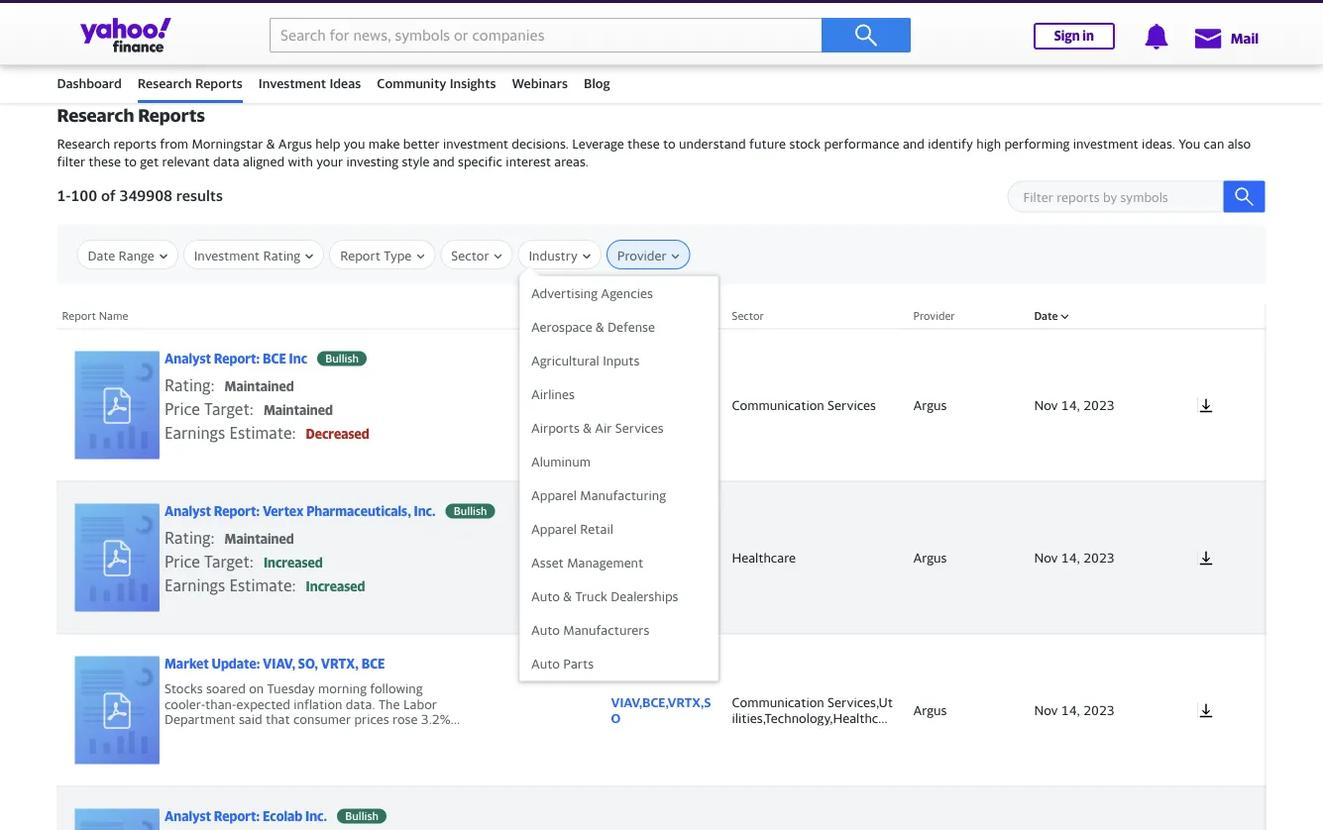 Task type: vqa. For each thing, say whether or not it's contained in the screenshot.
2nd EARNINGS from the top of the page
yes



Task type: locate. For each thing, give the bounding box(es) containing it.
0 horizontal spatial investment
[[194, 248, 260, 263]]

increased down analyst report: vertex pharmaceuticals, inc.
[[264, 555, 323, 571]]

2 horizontal spatial finance
[[882, 35, 929, 50]]

1 2023 from the top
[[1084, 397, 1115, 413]]

communication up ilities,technology,healthcar on the bottom of the page
[[732, 695, 824, 710]]

bce
[[263, 351, 286, 367], [362, 656, 385, 672]]

auto inside the "auto parts" button
[[531, 656, 560, 672]]

0 horizontal spatial to
[[124, 154, 137, 170]]

to left "understand"
[[663, 136, 676, 152]]

and right style on the top of the page
[[433, 154, 455, 170]]

auto for auto & truck dealerships
[[531, 589, 560, 604]]

1 vertical spatial earnings
[[165, 576, 225, 595]]

agricultural inputs button
[[520, 344, 718, 378]]

sign
[[1054, 28, 1080, 44]]

apparel up asset
[[531, 521, 576, 537]]

research reports up reports
[[57, 105, 205, 126]]

bullish for rating : maintained price target: increased earnings estimate: increased
[[454, 505, 487, 518]]

dow 30 link
[[251, 16, 296, 32]]

earnings up market
[[165, 576, 225, 595]]

1 vertical spatial bce
[[362, 656, 385, 672]]

0 vertical spatial earnings
[[165, 424, 225, 442]]

1-
[[57, 186, 71, 204]]

try the new yahoo finance image
[[1033, 27, 1258, 54]]

: inside rating : maintained price target: maintained earnings estimate: decreased
[[211, 376, 215, 395]]

0 vertical spatial symbols element
[[601, 329, 722, 482]]

rating
[[263, 248, 301, 263]]

1 nov from the top
[[1034, 397, 1058, 413]]

0 vertical spatial maintained
[[225, 379, 294, 394]]

finance down russell
[[627, 35, 673, 50]]

1 horizontal spatial finance
[[627, 35, 673, 50]]

3 auto from the top
[[531, 656, 560, 672]]

provider element
[[903, 329, 1024, 482], [903, 482, 1024, 634], [903, 634, 1024, 787], [903, 787, 1024, 831]]

1 price from the top
[[165, 400, 200, 419]]

earnings for rating : maintained price target: maintained earnings estimate: decreased
[[165, 424, 225, 442]]

analyst report: ecolab inc. image
[[75, 809, 160, 831]]

1 analyst from the top
[[165, 351, 211, 367]]

sector element
[[722, 787, 903, 831]]

interest
[[506, 154, 551, 170]]

: inside rating : maintained price target: increased earnings estimate: increased
[[211, 529, 215, 547]]

reports down the watchlists
[[195, 75, 243, 91]]

russell 2000
[[640, 16, 716, 32]]

auto inside auto & truck dealerships button
[[531, 589, 560, 604]]

bullish
[[325, 352, 359, 365], [454, 505, 487, 518], [345, 810, 379, 823]]

2023 for rating : maintained price target: increased earnings estimate: increased
[[1084, 550, 1115, 565]]

price inside rating : maintained price target: maintained earnings estimate: decreased
[[165, 400, 200, 419]]

3 14, from the top
[[1061, 703, 1080, 718]]

& for airports
[[583, 420, 591, 436]]

analyst report: vertex pharmaceuticals, inc. image
[[75, 504, 160, 612]]

reports up from on the top left of the page
[[138, 105, 205, 126]]

notifications image
[[1144, 24, 1169, 50]]

analyst right analyst report: ecolab inc. image
[[165, 809, 211, 824]]

dow
[[251, 16, 278, 32]]

0 vertical spatial bce
[[263, 351, 286, 367]]

auto left parts
[[531, 656, 560, 672]]

dashboard link
[[57, 66, 122, 100]]

1 apparel from the top
[[531, 488, 576, 503]]

advertising agencies
[[531, 285, 653, 301]]

search image
[[854, 23, 878, 47], [1235, 187, 1254, 207]]

2 vertical spatial auto
[[531, 656, 560, 672]]

symbols element for analyst report: bce inc image
[[601, 329, 722, 482]]

airlines button
[[520, 378, 718, 411]]

date for date
[[1034, 310, 1058, 323]]

2 analyst from the top
[[165, 504, 211, 519]]

date inside button
[[88, 248, 115, 263]]

investing
[[346, 154, 399, 170]]

1 vertical spatial research
[[57, 105, 134, 126]]

investment left rating
[[194, 248, 260, 263]]

2 auto from the top
[[531, 622, 560, 638]]

analyst
[[165, 351, 211, 367], [165, 504, 211, 519], [165, 809, 211, 824]]

also
[[1228, 136, 1251, 152]]

parts
[[563, 656, 593, 672]]

nov 14, 2023 for rating : maintained price target: increased earnings estimate: increased
[[1034, 550, 1115, 565]]

1 vertical spatial to
[[124, 154, 137, 170]]

2 nov 14, 2023 from the top
[[1034, 550, 1115, 565]]

vertex
[[263, 504, 304, 519]]

0 horizontal spatial services
[[615, 420, 663, 436]]

0 vertical spatial communication
[[732, 397, 824, 413]]

1 nov 14, 2023 from the top
[[1034, 397, 1115, 413]]

report: left ecolab
[[214, 809, 260, 824]]

russell 2000 link
[[640, 16, 716, 32]]

2 estimate: from the top
[[229, 576, 296, 595]]

communication for communication services
[[732, 397, 824, 413]]

target: inside rating : maintained price target: maintained earnings estimate: decreased
[[204, 400, 254, 419]]

Filter reports by symbols text field
[[1008, 181, 1255, 213]]

bce left inc
[[263, 351, 286, 367]]

1 vertical spatial nov 14, 2023
[[1034, 550, 1115, 565]]

3 analyst from the top
[[165, 809, 211, 824]]

1 14, from the top
[[1061, 397, 1080, 413]]

rating : maintained price target: maintained earnings estimate: decreased
[[165, 376, 369, 442]]

rating inside rating : maintained price target: increased earnings estimate: increased
[[165, 529, 211, 547]]

1 auto from the top
[[531, 589, 560, 604]]

1 communication from the top
[[732, 397, 824, 413]]

1 vertical spatial rating
[[165, 529, 211, 547]]

investment left ideas.
[[1073, 136, 1139, 152]]

estimate: left the decreased
[[229, 424, 296, 442]]

apparel down aluminum at the left of page
[[531, 488, 576, 503]]

inputs
[[602, 353, 639, 368]]

price for rating : maintained price target: increased earnings estimate: increased
[[165, 552, 200, 571]]

provider
[[913, 310, 955, 323]]

1 vertical spatial apparel
[[531, 521, 576, 537]]

0 vertical spatial nov
[[1034, 397, 1058, 413]]

& up aligned
[[266, 136, 275, 152]]

estimate: inside rating : maintained price target: increased earnings estimate: increased
[[229, 576, 296, 595]]

yahoo inside 'link'
[[586, 35, 624, 50]]

auto for auto parts
[[531, 656, 560, 672]]

1 estimate: from the top
[[229, 424, 296, 442]]

finance inside 'link'
[[627, 35, 673, 50]]

1 horizontal spatial services
[[828, 397, 876, 413]]

viav,bce,vrtx,s o link
[[611, 695, 712, 726]]

1 provider element from the top
[[903, 329, 1024, 482]]

: for rating : maintained price target: maintained earnings estimate: decreased
[[211, 376, 215, 395]]

nasdaq
[[446, 16, 491, 32]]

target: down analyst report: bce inc
[[204, 400, 254, 419]]

1 target: from the top
[[204, 400, 254, 419]]

navigation
[[0, 17, 1323, 103]]

defense
[[607, 319, 655, 335]]

1 vertical spatial 14,
[[1061, 550, 1080, 565]]

dow 30
[[251, 16, 296, 32]]

2 communication from the top
[[732, 695, 824, 710]]

2 14, from the top
[[1061, 550, 1080, 565]]

aluminum button
[[520, 445, 718, 479]]

price for rating : maintained price target: maintained earnings estimate: decreased
[[165, 400, 200, 419]]

earnings inside rating : maintained price target: increased earnings estimate: increased
[[165, 576, 225, 595]]

2 symbols element from the top
[[601, 787, 722, 831]]

2 target: from the top
[[204, 552, 254, 571]]

reports
[[195, 75, 243, 91], [138, 105, 205, 126]]

sign in
[[1054, 28, 1094, 44]]

inc. right pharmaceuticals, in the bottom of the page
[[414, 504, 436, 519]]

finance home
[[57, 35, 143, 50]]

1 vertical spatial auto
[[531, 622, 560, 638]]

air
[[594, 420, 611, 436]]

argus for communication services,ut ilities,technology,healthcar e
[[913, 703, 947, 718]]

argus
[[278, 136, 312, 152], [913, 397, 947, 413], [913, 550, 947, 565], [913, 703, 947, 718]]

apparel
[[531, 488, 576, 503], [531, 521, 576, 537]]

1 horizontal spatial date
[[1034, 310, 1058, 323]]

target: for rating : maintained price target: increased earnings estimate: increased
[[204, 552, 254, 571]]

management
[[567, 555, 643, 570]]

screeners link
[[751, 22, 811, 59]]

0 vertical spatial analyst
[[165, 351, 211, 367]]

community insights link
[[377, 66, 496, 100]]

0 vertical spatial bullish
[[325, 352, 359, 365]]

research up filter
[[57, 136, 110, 152]]

2 report: from the top
[[214, 504, 260, 519]]

1 horizontal spatial bce
[[362, 656, 385, 672]]

1 finance from the left
[[57, 35, 104, 50]]

agricultural inputs
[[531, 353, 639, 368]]

earnings inside rating : maintained price target: maintained earnings estimate: decreased
[[165, 424, 225, 442]]

30
[[281, 16, 296, 32]]

0 horizontal spatial date
[[88, 248, 115, 263]]

analyst right analyst report: vertex pharmaceuticals, inc. image
[[165, 504, 211, 519]]

2 provider element from the top
[[903, 482, 1024, 634]]

increased
[[264, 555, 323, 571], [306, 579, 365, 595]]

pharmaceuticals,
[[306, 504, 411, 519]]

2 vertical spatial report:
[[214, 809, 260, 824]]

communication inside communication services,ut ilities,technology,healthcar e
[[732, 695, 824, 710]]

sector
[[451, 248, 489, 263]]

1 vertical spatial 2023
[[1084, 550, 1115, 565]]

2 price from the top
[[165, 552, 200, 571]]

0 vertical spatial estimate:
[[229, 424, 296, 442]]

1 vertical spatial report:
[[214, 504, 260, 519]]

yahoo up blog link
[[586, 35, 624, 50]]

0 vertical spatial nov 14, 2023
[[1034, 397, 1115, 413]]

apparel manufacturing
[[531, 488, 666, 503]]

russell
[[640, 16, 682, 32]]

: down analyst report: vertex pharmaceuticals, inc.
[[211, 529, 215, 547]]

1 rating from the top
[[165, 376, 211, 395]]

report type button
[[340, 241, 425, 271]]

0 vertical spatial apparel
[[531, 488, 576, 503]]

maintained inside rating : maintained price target: increased earnings estimate: increased
[[225, 532, 294, 547]]

2 nov from the top
[[1034, 550, 1058, 565]]

reports
[[113, 136, 157, 152]]

with
[[288, 154, 313, 170]]

1 symbols element from the top
[[601, 329, 722, 482]]

yahoo finance invest
[[841, 35, 969, 50]]

2023 for rating : maintained price target: maintained earnings estimate: decreased
[[1084, 397, 1115, 413]]

1 horizontal spatial yahoo
[[841, 35, 879, 50]]

argus for healthcare
[[913, 550, 947, 565]]

0 vertical spatial inc.
[[414, 504, 436, 519]]

previous image
[[1217, 28, 1246, 57]]

1 vertical spatial nov
[[1034, 550, 1058, 565]]

1 vertical spatial search image
[[1235, 187, 1254, 207]]

bce right vrtx,
[[362, 656, 385, 672]]

2 vertical spatial 14,
[[1061, 703, 1080, 718]]

target: for rating : maintained price target: maintained earnings estimate: decreased
[[204, 400, 254, 419]]

finance for yahoo finance invest
[[882, 35, 929, 50]]

rating right analyst report: vertex pharmaceuticals, inc. image
[[165, 529, 211, 547]]

s&p 500
[[57, 16, 108, 32]]

to down reports
[[124, 154, 137, 170]]

1 vertical spatial date
[[1034, 310, 1058, 323]]

blog
[[584, 75, 610, 91]]

next image
[[1240, 28, 1270, 57]]

1 horizontal spatial and
[[903, 136, 925, 152]]

0 horizontal spatial yahoo
[[586, 35, 624, 50]]

plus
[[676, 35, 702, 50]]

date
[[88, 248, 115, 263], [1034, 310, 1058, 323]]

2 apparel from the top
[[531, 521, 576, 537]]

2 rating from the top
[[165, 529, 211, 547]]

1 vertical spatial :
[[211, 529, 215, 547]]

nov 14, 2023
[[1034, 397, 1115, 413], [1034, 550, 1115, 565], [1034, 703, 1115, 718]]

report: for rating : maintained price target: increased earnings estimate: increased
[[214, 504, 260, 519]]

0 horizontal spatial these
[[89, 154, 121, 170]]

rating down analyst report: bce inc
[[165, 376, 211, 395]]

& left air
[[583, 420, 591, 436]]

1 vertical spatial services
[[615, 420, 663, 436]]

2 vertical spatial bullish
[[345, 810, 379, 823]]

and left identify
[[903, 136, 925, 152]]

0 vertical spatial :
[[211, 376, 215, 395]]

rating inside rating : maintained price target: maintained earnings estimate: decreased
[[165, 376, 211, 395]]

2 horizontal spatial investment
[[1073, 136, 1139, 152]]

: for rating : maintained price target: increased earnings estimate: increased
[[211, 529, 215, 547]]

0 vertical spatial these
[[628, 136, 660, 152]]

finance down the s&p 500 link
[[57, 35, 104, 50]]

0 vertical spatial rating
[[165, 376, 211, 395]]

healthcare
[[732, 550, 796, 565]]

e
[[732, 726, 739, 741]]

these right filter
[[89, 154, 121, 170]]

1 : from the top
[[211, 376, 215, 395]]

14, for rating : maintained price target: increased earnings estimate: increased
[[1061, 550, 1080, 565]]

earnings for rating : maintained price target: increased earnings estimate: increased
[[165, 576, 225, 595]]

& inside button
[[563, 589, 571, 604]]

1 vertical spatial price
[[165, 552, 200, 571]]

1 vertical spatial target:
[[204, 552, 254, 571]]

0 horizontal spatial inc.
[[305, 809, 327, 824]]

price right analyst report: vertex pharmaceuticals, inc. image
[[165, 552, 200, 571]]

ilities,technology,healthcar
[[732, 711, 890, 726]]

range
[[119, 248, 154, 263]]

& inside "button"
[[583, 420, 591, 436]]

communication down 'sector'
[[732, 397, 824, 413]]

yahoo
[[586, 35, 624, 50], [841, 35, 879, 50]]

investment up specific on the top left
[[443, 136, 508, 152]]

0 vertical spatial and
[[903, 136, 925, 152]]

advertising agencies button
[[520, 277, 718, 310]]

identify
[[928, 136, 973, 152]]

viav,
[[263, 656, 295, 672]]

navigation containing finance home
[[0, 17, 1323, 103]]

14,
[[1061, 397, 1080, 413], [1061, 550, 1080, 565], [1061, 703, 1080, 718]]

analyst right analyst report: bce inc image
[[165, 351, 211, 367]]

increased up vrtx,
[[306, 579, 365, 595]]

auto manufacturers
[[531, 622, 649, 638]]

investment rating button
[[194, 241, 313, 271]]

2 vertical spatial nov
[[1034, 703, 1058, 718]]

report: left 'vertex'
[[214, 504, 260, 519]]

report: up rating : maintained price target: maintained earnings estimate: decreased
[[214, 351, 260, 367]]

auto parts button
[[520, 647, 718, 681]]

3 finance from the left
[[882, 35, 929, 50]]

1 vertical spatial and
[[433, 154, 455, 170]]

viav,bce,vrtx,s o
[[611, 695, 711, 726]]

1 vertical spatial symbols element
[[601, 787, 722, 831]]

0 horizontal spatial and
[[433, 154, 455, 170]]

performing
[[1004, 136, 1070, 152]]

1 vertical spatial inc.
[[305, 809, 327, 824]]

maintained up the decreased
[[264, 403, 333, 418]]

inc. right ecolab
[[305, 809, 327, 824]]

auto down asset
[[531, 589, 560, 604]]

0 vertical spatial increased
[[264, 555, 323, 571]]

blog link
[[584, 66, 620, 100]]

0 vertical spatial 2023
[[1084, 397, 1115, 413]]

2 vertical spatial analyst
[[165, 809, 211, 824]]

auto & truck dealerships button
[[520, 580, 718, 614]]

truck
[[575, 589, 607, 604]]

1 horizontal spatial search image
[[1235, 187, 1254, 207]]

0 vertical spatial price
[[165, 400, 200, 419]]

provider element for healthcare
[[903, 482, 1024, 634]]

argus for communication services
[[913, 397, 947, 413]]

finance
[[57, 35, 104, 50], [627, 35, 673, 50], [882, 35, 929, 50]]

analyst report: bce inc image
[[75, 351, 160, 459]]

: down analyst report: bce inc
[[211, 376, 215, 395]]

1 vertical spatial estimate:
[[229, 576, 296, 595]]

2 vertical spatial maintained
[[225, 532, 294, 547]]

2 yahoo from the left
[[841, 35, 879, 50]]

can
[[1204, 136, 1224, 152]]

1 earnings from the top
[[165, 424, 225, 442]]

0 vertical spatial search image
[[854, 23, 878, 47]]

0 vertical spatial target:
[[204, 400, 254, 419]]

2 earnings from the top
[[165, 576, 225, 595]]

price inside rating : maintained price target: increased earnings estimate: increased
[[165, 552, 200, 571]]

auto inside auto manufacturers button
[[531, 622, 560, 638]]

1 report: from the top
[[214, 351, 260, 367]]

0 vertical spatial reports
[[195, 75, 243, 91]]

& inside button
[[595, 319, 604, 335]]

1 yahoo from the left
[[586, 35, 624, 50]]

2 vertical spatial 2023
[[1084, 703, 1115, 718]]

screeners
[[751, 35, 811, 50]]

& left truck
[[563, 589, 571, 604]]

and
[[903, 136, 925, 152], [433, 154, 455, 170]]

2 : from the top
[[211, 529, 215, 547]]

auto parts
[[531, 656, 593, 672]]

2 vertical spatial research
[[57, 136, 110, 152]]

auto up auto parts
[[531, 622, 560, 638]]

target: inside rating : maintained price target: increased earnings estimate: increased
[[204, 552, 254, 571]]

0 vertical spatial date
[[88, 248, 115, 263]]

dashboard
[[57, 75, 122, 91]]

3 report: from the top
[[214, 809, 260, 824]]

maintained down analyst report: bce inc
[[225, 379, 294, 394]]

mail
[[1231, 30, 1259, 47]]

1 vertical spatial bullish
[[454, 505, 487, 518]]

estimate: inside rating : maintained price target: maintained earnings estimate: decreased
[[229, 424, 296, 442]]

2 2023 from the top
[[1084, 550, 1115, 565]]

0 vertical spatial 14,
[[1061, 397, 1080, 413]]

1 horizontal spatial inc.
[[414, 504, 436, 519]]

target: down analyst report: vertex pharmaceuticals, inc.
[[204, 552, 254, 571]]

1 vertical spatial analyst
[[165, 504, 211, 519]]

0 vertical spatial to
[[663, 136, 676, 152]]

price right analyst report: bce inc image
[[165, 400, 200, 419]]

0 vertical spatial auto
[[531, 589, 560, 604]]

these right leverage
[[628, 136, 660, 152]]

s&p 500 link
[[57, 16, 108, 32]]

high
[[977, 136, 1001, 152]]

0 vertical spatial report:
[[214, 351, 260, 367]]

1 vertical spatial communication
[[732, 695, 824, 710]]

research reports down the watchlists
[[138, 75, 243, 91]]

14, for rating : maintained price target: maintained earnings estimate: decreased
[[1061, 397, 1080, 413]]

premium yahoo finance logo image
[[707, 35, 722, 50]]

report: for rating : maintained price target: maintained earnings estimate: decreased
[[214, 351, 260, 367]]

0 horizontal spatial finance
[[57, 35, 104, 50]]

specific
[[458, 154, 503, 170]]

yahoo down crude oil link
[[841, 35, 879, 50]]

2 finance from the left
[[627, 35, 673, 50]]

earnings right analyst report: bce inc image
[[165, 424, 225, 442]]

vrtx,
[[321, 656, 359, 672]]

1 vertical spatial reports
[[138, 105, 205, 126]]

airports & air services
[[531, 420, 663, 436]]

3 provider element from the top
[[903, 634, 1024, 787]]

apparel for apparel manufacturing
[[531, 488, 576, 503]]

symbols element
[[601, 329, 722, 482], [601, 787, 722, 831]]

& left defense on the top left
[[595, 319, 604, 335]]

finance down oil
[[882, 35, 929, 50]]

research down dashboard link on the left
[[57, 105, 134, 126]]

maintained down 'vertex'
[[225, 532, 294, 547]]

research down the watchlists
[[138, 75, 192, 91]]

to
[[663, 136, 676, 152], [124, 154, 137, 170]]

2 vertical spatial nov 14, 2023
[[1034, 703, 1115, 718]]

estimate: down 'vertex'
[[229, 576, 296, 595]]

markets
[[372, 35, 422, 50]]



Task type: describe. For each thing, give the bounding box(es) containing it.
sign in link
[[1034, 23, 1115, 50]]

home
[[107, 35, 143, 50]]

ecolab
[[263, 809, 303, 824]]

you
[[344, 136, 365, 152]]

morningstar
[[192, 136, 263, 152]]

get
[[140, 154, 159, 170]]

videos link
[[515, 22, 556, 59]]

you
[[1179, 136, 1201, 152]]

yahoo for yahoo finance plus
[[586, 35, 624, 50]]

decisions.
[[512, 136, 569, 152]]

3 2023 from the top
[[1084, 703, 1115, 718]]

1 horizontal spatial to
[[663, 136, 676, 152]]

my
[[266, 35, 285, 50]]

understand
[[679, 136, 746, 152]]

analyst report: bce inc
[[165, 351, 307, 367]]

agencies
[[601, 285, 653, 301]]

vrtx link
[[611, 550, 712, 566]]

analyst for rating : maintained price target: increased earnings estimate: increased
[[165, 504, 211, 519]]

finance home link
[[57, 22, 143, 59]]

communication services,ut ilities,technology,healthcar e
[[732, 695, 893, 741]]

& for auto
[[563, 589, 571, 604]]

asset
[[531, 555, 563, 570]]

estimate: for rating : maintained price target: maintained earnings estimate: decreased
[[229, 424, 296, 442]]

3 nov from the top
[[1034, 703, 1058, 718]]

research reports link
[[138, 66, 243, 100]]

bce inside button
[[362, 656, 385, 672]]

name
[[99, 310, 128, 323]]

finance for yahoo finance plus
[[627, 35, 673, 50]]

oil
[[873, 16, 890, 32]]

yahoo for yahoo finance invest
[[841, 35, 879, 50]]

manufacturers
[[563, 622, 649, 638]]

0 horizontal spatial search image
[[854, 23, 878, 47]]

webinars link
[[512, 66, 568, 100]]

0 horizontal spatial bce
[[263, 351, 286, 367]]

1 vertical spatial maintained
[[264, 403, 333, 418]]

my portfolio link
[[266, 22, 342, 59]]

investment
[[259, 75, 326, 91]]

research reports from morningstar & argus help you make better investment decisions. leverage these to understand future stock performance and identify high performing investment ideas. you can also filter these to get relevant data aligned with your investing style and specific interest areas.
[[57, 136, 1251, 170]]

asset management
[[531, 555, 643, 570]]

agricultural
[[531, 353, 599, 368]]

1 vertical spatial research reports
[[57, 105, 205, 126]]

argus inside research reports from morningstar & argus help you make better investment decisions. leverage these to understand future stock performance and identify high performing investment ideas. you can also filter these to get relevant data aligned with your investing style and specific interest areas.
[[278, 136, 312, 152]]

1 horizontal spatial these
[[628, 136, 660, 152]]

349908
[[119, 186, 173, 204]]

crude
[[835, 16, 870, 32]]

500
[[84, 16, 108, 32]]

analyst for rating : maintained price target: maintained earnings estimate: decreased
[[165, 351, 211, 367]]

yahoo finance plus link
[[586, 22, 722, 63]]

make
[[369, 136, 400, 152]]

yahoo finance plus
[[586, 35, 702, 50]]

gold link
[[1030, 16, 1057, 32]]

retail
[[580, 521, 613, 537]]

research inside research reports from morningstar & argus help you make better investment decisions. leverage these to understand future stock performance and identify high performing investment ideas. you can also filter these to get relevant data aligned with your investing style and specific interest areas.
[[57, 136, 110, 152]]

market update: viav, so, vrtx, bce button
[[62, 645, 508, 776]]

estimate: for rating : maintained price target: increased earnings estimate: increased
[[229, 576, 296, 595]]

1-100 of 349908 results
[[57, 186, 223, 204]]

apparel retail button
[[520, 512, 718, 546]]

date range button
[[88, 241, 167, 271]]

0 vertical spatial services
[[828, 397, 876, 413]]

apparel for apparel retail
[[531, 521, 576, 537]]

nov for rating : maintained price target: maintained earnings estimate: decreased
[[1034, 397, 1058, 413]]

symbols
[[611, 310, 652, 323]]

auto for auto manufacturers
[[531, 622, 560, 638]]

ideas
[[330, 75, 361, 91]]

analyst report: ecolab inc.
[[165, 809, 327, 824]]

& for aerospace
[[595, 319, 604, 335]]

watchlists link
[[173, 22, 236, 59]]

dealerships
[[610, 589, 678, 604]]

bullish for rating : maintained price target: maintained earnings estimate: decreased
[[325, 352, 359, 365]]

relevant
[[162, 154, 210, 170]]

portfolio
[[288, 35, 342, 50]]

webinars
[[512, 75, 568, 91]]

1 horizontal spatial investment
[[443, 136, 508, 152]]

investment ideas
[[259, 75, 361, 91]]

rating : maintained price target: increased earnings estimate: increased
[[165, 529, 365, 595]]

analyst report: vertex pharmaceuticals, inc.
[[165, 504, 436, 519]]

videos
[[515, 35, 556, 50]]

Search for news, symbols or companies text field
[[270, 18, 822, 53]]

report name
[[62, 310, 128, 323]]

aerospace
[[531, 319, 592, 335]]

1 vertical spatial increased
[[306, 579, 365, 595]]

4 provider element from the top
[[903, 787, 1024, 831]]

so,
[[298, 656, 318, 672]]

help
[[315, 136, 340, 152]]

airports & air services button
[[520, 411, 718, 445]]

reports inside navigation
[[195, 75, 243, 91]]

date for date range
[[88, 248, 115, 263]]

mail link
[[1193, 20, 1259, 56]]

maintained for rating : maintained price target: maintained earnings estimate: decreased
[[225, 379, 294, 394]]

in
[[1083, 28, 1094, 44]]

market update: viav, so, vrtx, bce image
[[75, 656, 160, 765]]

investment inside button
[[194, 248, 260, 263]]

0 vertical spatial research
[[138, 75, 192, 91]]

your
[[316, 154, 343, 170]]

services inside "button"
[[615, 420, 663, 436]]

provider element for communication services,ut ilities,technology,healthcar e
[[903, 634, 1024, 787]]

& inside research reports from morningstar & argus help you make better investment decisions. leverage these to understand future stock performance and identify high performing investment ideas. you can also filter these to get relevant data aligned with your investing style and specific interest areas.
[[266, 136, 275, 152]]

better
[[403, 136, 440, 152]]

from
[[160, 136, 188, 152]]

report
[[340, 248, 381, 263]]

nov 14, 2023 for rating : maintained price target: maintained earnings estimate: decreased
[[1034, 397, 1115, 413]]

filter
[[57, 154, 85, 170]]

invest
[[932, 35, 969, 50]]

vrtx
[[611, 550, 644, 565]]

3 nov 14, 2023 from the top
[[1034, 703, 1115, 718]]

sector
[[732, 310, 764, 323]]

0 vertical spatial research reports
[[138, 75, 243, 91]]

decreased
[[306, 427, 369, 442]]

1 vertical spatial these
[[89, 154, 121, 170]]

report
[[62, 310, 96, 323]]

provider element for communication services
[[903, 329, 1024, 482]]

date element
[[1024, 787, 1145, 831]]

provider button
[[617, 241, 680, 271]]

ideas.
[[1142, 136, 1176, 152]]

communication for communication services,ut ilities,technology,healthcar e
[[732, 695, 824, 710]]

industry button
[[529, 241, 591, 271]]

yahoo finance invest link
[[841, 22, 969, 59]]

rating for rating : maintained price target: maintained earnings estimate: decreased
[[165, 376, 211, 395]]

rating for rating : maintained price target: increased earnings estimate: increased
[[165, 529, 211, 547]]

maintained for rating : maintained price target: increased earnings estimate: increased
[[225, 532, 294, 547]]

viav,bce,vrtx,s
[[611, 695, 711, 710]]

nov for rating : maintained price target: increased earnings estimate: increased
[[1034, 550, 1058, 565]]

aluminum
[[531, 454, 590, 469]]

airports
[[531, 420, 579, 436]]

2000
[[685, 16, 716, 32]]

sector button
[[451, 241, 502, 271]]

symbols element for analyst report: ecolab inc. image
[[601, 787, 722, 831]]



